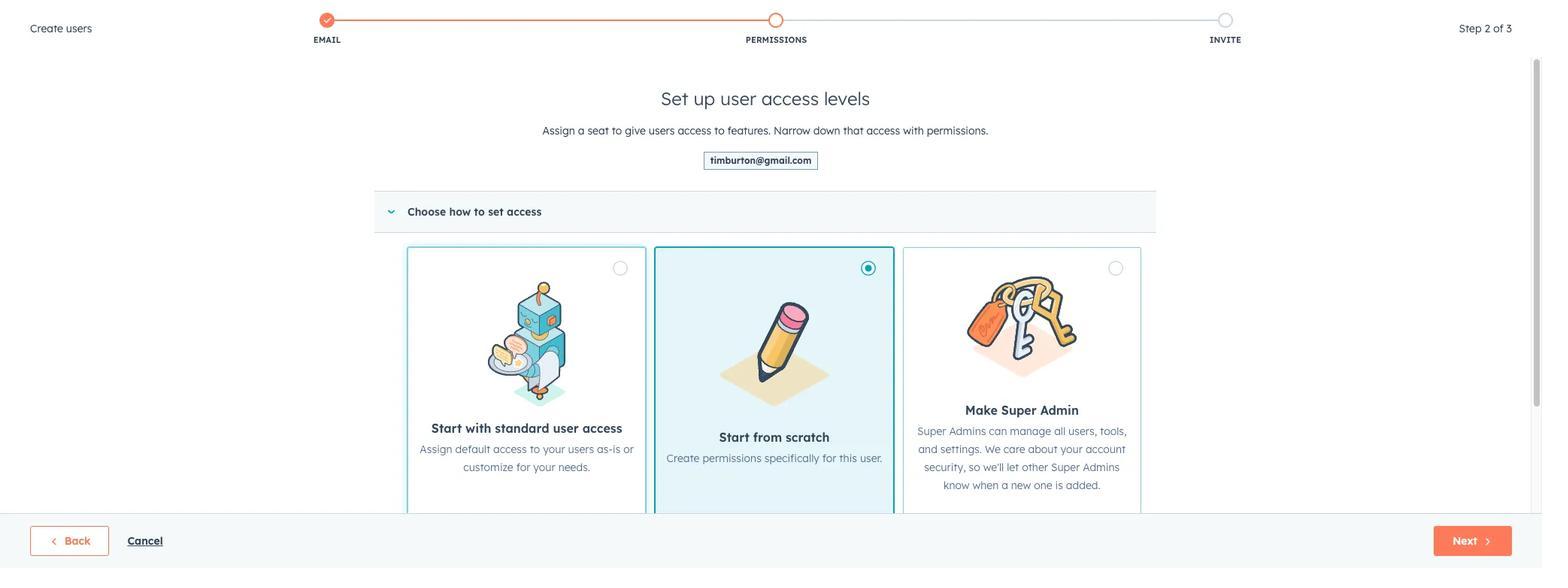 Task type: locate. For each thing, give the bounding box(es) containing it.
is inside make super admin super admins can manage all users, tools, and settings. we care about your account security, so we'll let other super admins know when a new one is added.
[[1056, 479, 1063, 493]]

1 horizontal spatial from
[[753, 430, 782, 445]]

user
[[720, 87, 757, 110], [362, 143, 383, 156], [737, 143, 760, 156], [553, 421, 579, 436]]

is left or at the bottom of the page
[[613, 443, 621, 457]]

active
[[356, 174, 388, 188]]

tarashultz49@gmail.com
[[305, 300, 411, 312]]

give
[[625, 124, 646, 138]]

create for create users
[[30, 22, 63, 35]]

1 menu item from the left
[[1225, 0, 1228, 24]]

set up user access levels
[[661, 87, 870, 110]]

1 horizontal spatial create
[[219, 143, 252, 156]]

super admin
[[798, 293, 862, 306]]

2
[[1485, 22, 1491, 35]]

account.
[[593, 143, 636, 156]]

1 horizontal spatial start
[[719, 430, 750, 445]]

a left the seat
[[578, 124, 585, 138]]

data management element
[[15, 535, 157, 569]]

1 horizontal spatial admin
[[1041, 403, 1079, 418]]

your
[[568, 143, 591, 156], [543, 443, 565, 457], [1061, 443, 1083, 457], [533, 461, 556, 475]]

seat
[[588, 124, 609, 138]]

know
[[944, 479, 970, 493]]

0 vertical spatial assign
[[543, 124, 575, 138]]

from up specifically
[[753, 430, 782, 445]]

0 horizontal spatial a
[[578, 124, 585, 138]]

0 horizontal spatial start
[[432, 421, 462, 436]]

1 vertical spatial new
[[1011, 479, 1031, 493]]

levels
[[824, 87, 870, 110]]

75 per page
[[896, 347, 959, 360]]

with
[[903, 124, 924, 138], [466, 421, 491, 436]]

admins
[[949, 425, 986, 439], [1083, 461, 1120, 475]]

access right set
[[507, 205, 542, 219]]

up
[[694, 87, 715, 110]]

users inside heading
[[66, 22, 92, 35]]

1 - from the left
[[1137, 293, 1141, 306]]

1 vertical spatial admins
[[1083, 461, 1120, 475]]

0 vertical spatial is
[[613, 443, 621, 457]]

user up needs.
[[553, 421, 579, 436]]

is
[[613, 443, 621, 457], [1056, 479, 1063, 493]]

press to sort. element left main
[[1100, 249, 1105, 262]]

2 horizontal spatial create
[[667, 452, 700, 466]]

1 horizontal spatial menu item
[[1371, 0, 1513, 24]]

a right when
[[1002, 479, 1008, 493]]

users,
[[278, 143, 306, 156], [1069, 425, 1097, 439]]

seat
[[568, 250, 590, 261]]

super up added.
[[1051, 461, 1080, 475]]

1 horizontal spatial press to sort. element
[[1100, 249, 1105, 262]]

about inside make super admin super admins can manage all users, tools, and settings. we care about your account security, so we'll let other super admins know when a new one is added.
[[1028, 443, 1058, 457]]

make
[[965, 403, 998, 418]]

management
[[57, 536, 137, 551]]

user right up
[[720, 87, 757, 110]]

to left give
[[612, 124, 622, 138]]

a
[[578, 124, 585, 138], [1002, 479, 1008, 493]]

access up narrow
[[762, 87, 819, 110]]

menu item up 'search hubspot' search field
[[1371, 0, 1513, 24]]

access
[[762, 87, 819, 110], [678, 124, 712, 138], [867, 124, 900, 138], [507, 205, 542, 219], [583, 421, 622, 436], [493, 443, 527, 457]]

customize up last
[[309, 143, 359, 156]]

1 vertical spatial from
[[753, 430, 782, 445]]

choose how to set access
[[408, 205, 542, 219]]

1 press to sort. element from the left
[[762, 249, 767, 262]]

to inside the start with standard user access assign default access to your users as-is or customize for your needs.
[[530, 443, 540, 457]]

from
[[542, 143, 565, 156], [753, 430, 782, 445]]

0 vertical spatial with
[[903, 124, 924, 138]]

about for users,
[[703, 143, 734, 156]]

with up default on the left bottom
[[466, 421, 491, 436]]

press to sort. element
[[762, 249, 767, 262], [1100, 249, 1105, 262]]

2 - from the left
[[1141, 293, 1145, 306]]

0 horizontal spatial admin
[[830, 293, 862, 306]]

press to sort. element down choose how to set access dropdown button
[[762, 249, 767, 262]]

manage
[[1010, 425, 1052, 439]]

1 vertical spatial admin
[[1041, 403, 1079, 418]]

your up needs.
[[543, 443, 565, 457]]

your down 'all'
[[1061, 443, 1083, 457]]

admin up pagination navigation
[[830, 293, 862, 306]]

create
[[30, 22, 63, 35], [219, 143, 252, 156], [667, 452, 700, 466]]

press to sort. element for access
[[1100, 249, 1105, 262]]

permissions left specifically
[[703, 452, 762, 466]]

we'll
[[983, 461, 1004, 475]]

menu item left calling icon dropdown button on the right of the page
[[1225, 0, 1228, 24]]

a inside make super admin super admins can manage all users, tools, and settings. we care about your account security, so we'll let other super admins know when a new one is added.
[[1002, 479, 1008, 493]]

0 vertical spatial create
[[30, 22, 63, 35]]

access right that
[[867, 124, 900, 138]]

permissions
[[746, 35, 807, 45]]

start for start with standard user access
[[432, 421, 462, 436]]

create users
[[30, 22, 92, 35]]

0 vertical spatial from
[[542, 143, 565, 156]]

other
[[1022, 461, 1048, 475]]

0 vertical spatial admins
[[949, 425, 986, 439]]

new
[[557, 176, 575, 186]]

so
[[969, 461, 981, 475]]

invite list item
[[1001, 10, 1450, 49]]

about right more
[[703, 143, 734, 156]]

to left set
[[474, 205, 485, 219]]

email completed list item
[[103, 10, 552, 49]]

0 vertical spatial and
[[451, 143, 470, 156]]

1 horizontal spatial customize
[[463, 461, 513, 475]]

1 horizontal spatial is
[[1056, 479, 1063, 493]]

0 horizontal spatial menu item
[[1225, 0, 1228, 24]]

admin up 'all'
[[1041, 403, 1079, 418]]

0 horizontal spatial is
[[613, 443, 621, 457]]

start for start from scratch
[[719, 430, 750, 445]]

default
[[455, 443, 490, 457]]

1 horizontal spatial a
[[1002, 479, 1008, 493]]

customize inside the start with standard user access assign default access to your users as-is or customize for your needs.
[[463, 461, 513, 475]]

and left remove
[[451, 143, 470, 156]]

permissions down narrow
[[763, 143, 826, 156]]

last active button
[[329, 166, 399, 196]]

2 vertical spatial create
[[667, 452, 700, 466]]

team
[[1160, 250, 1186, 261]]

start left scratch
[[719, 430, 750, 445]]

back
[[65, 535, 91, 548]]

admins up settings.
[[949, 425, 986, 439]]

access down standard
[[493, 443, 527, 457]]

back button
[[30, 526, 109, 557]]

none radio containing start with standard user access
[[408, 247, 646, 518]]

is right one
[[1056, 479, 1063, 493]]

upgrade image
[[1156, 7, 1170, 20]]

choose how to set access button
[[375, 192, 1142, 232]]

1 horizontal spatial new
[[1011, 479, 1031, 493]]

0 horizontal spatial create
[[30, 22, 63, 35]]

1 vertical spatial is
[[1056, 479, 1063, 493]]

your down the seat
[[568, 143, 591, 156]]

0 horizontal spatial press to sort. element
[[762, 249, 767, 262]]

assign
[[543, 124, 575, 138], [420, 443, 453, 457]]

email
[[313, 35, 341, 45]]

1 vertical spatial with
[[466, 421, 491, 436]]

cancel
[[127, 535, 163, 548]]

security,
[[925, 461, 966, 475]]

learn more about user permissions link
[[639, 143, 845, 156]]

all
[[1055, 425, 1066, 439]]

cancel button
[[127, 532, 163, 551]]

upgrade menu
[[1146, 0, 1513, 24]]

1 vertical spatial permissions
[[703, 452, 762, 466]]

None radio
[[655, 247, 894, 518], [903, 247, 1142, 518], [655, 247, 894, 518], [903, 247, 1142, 518]]

to down standard
[[530, 443, 540, 457]]

1 horizontal spatial for
[[823, 452, 837, 466]]

learn
[[639, 143, 669, 156]]

start inside the start with standard user access assign default access to your users as-is or customize for your needs.
[[432, 421, 462, 436]]

0 horizontal spatial for
[[516, 461, 531, 475]]

1 vertical spatial users,
[[1069, 425, 1097, 439]]

about up other
[[1028, 443, 1058, 457]]

data
[[24, 536, 54, 551]]

or
[[624, 443, 634, 457]]

and
[[451, 143, 470, 156], [919, 443, 938, 457]]

admin
[[830, 293, 862, 306], [1041, 403, 1079, 418]]

start
[[432, 421, 462, 436], [719, 430, 750, 445]]

for down standard
[[516, 461, 531, 475]]

list
[[103, 10, 1450, 49]]

None radio
[[408, 247, 646, 518]]

0 horizontal spatial with
[[466, 421, 491, 436]]

1 vertical spatial about
[[1028, 443, 1058, 457]]

account
[[1086, 443, 1126, 457]]

1 horizontal spatial about
[[1028, 443, 1058, 457]]

users, inside make super admin super admins can manage all users, tools, and settings. we care about your account security, so we'll let other super admins know when a new one is added.
[[1069, 425, 1097, 439]]

1 horizontal spatial and
[[919, 443, 938, 457]]

1 horizontal spatial with
[[903, 124, 924, 138]]

with left permissions.
[[903, 124, 924, 138]]

0 horizontal spatial permissions
[[703, 452, 762, 466]]

users
[[66, 22, 92, 35], [649, 124, 675, 138], [513, 143, 539, 156], [568, 443, 594, 457]]

access
[[793, 250, 829, 261]]

list containing email
[[103, 10, 1450, 49]]

access up more
[[678, 124, 712, 138]]

for left the this
[[823, 452, 837, 466]]

about
[[703, 143, 734, 156], [1028, 443, 1058, 457]]

customize down default on the left bottom
[[463, 461, 513, 475]]

navigation
[[219, 80, 365, 117]]

from up new
[[542, 143, 565, 156]]

0 horizontal spatial assign
[[420, 443, 453, 457]]

more
[[672, 143, 700, 156]]

when
[[973, 479, 999, 493]]

start up default on the left bottom
[[432, 421, 462, 436]]

1 vertical spatial assign
[[420, 443, 453, 457]]

customize
[[309, 143, 359, 156], [463, 461, 513, 475]]

1 horizontal spatial permissions
[[763, 143, 826, 156]]

1 vertical spatial customize
[[463, 461, 513, 475]]

permissions
[[763, 143, 826, 156], [703, 452, 762, 466]]

create inside heading
[[30, 22, 63, 35]]

settings.
[[941, 443, 982, 457]]

0 horizontal spatial and
[[451, 143, 470, 156]]

1 horizontal spatial users,
[[1069, 425, 1097, 439]]

start with standard user access assign default access to your users as-is or customize for your needs.
[[420, 421, 634, 475]]

1 vertical spatial and
[[919, 443, 938, 457]]

to
[[612, 124, 622, 138], [714, 124, 725, 138], [474, 205, 485, 219], [530, 443, 540, 457]]

0 horizontal spatial new
[[255, 143, 275, 156]]

0 horizontal spatial about
[[703, 143, 734, 156]]

1 vertical spatial create
[[219, 143, 252, 156]]

0 horizontal spatial users,
[[278, 143, 306, 156]]

access up as- in the bottom of the page
[[583, 421, 622, 436]]

1 horizontal spatial admins
[[1083, 461, 1120, 475]]

75
[[896, 347, 908, 360]]

0 horizontal spatial customize
[[309, 143, 359, 156]]

seat element
[[554, 272, 780, 326]]

admins down account
[[1083, 461, 1120, 475]]

start inside start from scratch create permissions specifically for this user.
[[719, 430, 750, 445]]

2 press to sort. element from the left
[[1100, 249, 1105, 262]]

how
[[449, 205, 471, 219]]

-
[[1137, 293, 1141, 306], [1141, 293, 1145, 306]]

0 vertical spatial about
[[703, 143, 734, 156]]

menu item
[[1225, 0, 1228, 24], [1371, 0, 1513, 24]]

1 vertical spatial a
[[1002, 479, 1008, 493]]

and up security,
[[919, 443, 938, 457]]

advanced
[[437, 174, 489, 188]]

with inside the start with standard user access assign default access to your users as-is or customize for your needs.
[[466, 421, 491, 436]]

assign left the seat
[[543, 124, 575, 138]]

0 vertical spatial admin
[[830, 293, 862, 306]]

create new users, customize user permissions, and remove users from your account. learn more about user permissions
[[219, 143, 829, 156]]

assign left default on the left bottom
[[420, 443, 453, 457]]



Task type: vqa. For each thing, say whether or not it's contained in the screenshot.
Notifications ICON at the top of the page
no



Task type: describe. For each thing, give the bounding box(es) containing it.
calling icon button
[[1230, 2, 1256, 22]]

75 per page button
[[886, 338, 979, 369]]

0 vertical spatial new
[[255, 143, 275, 156]]

to up 'learn more about user permissions' link
[[714, 124, 725, 138]]

permissions inside start from scratch create permissions specifically for this user.
[[703, 452, 762, 466]]

let
[[1007, 461, 1019, 475]]

user up active
[[362, 143, 383, 156]]

from inside start from scratch create permissions specifically for this user.
[[753, 430, 782, 445]]

choose
[[408, 205, 446, 219]]

data management
[[24, 536, 137, 551]]

press to sort. element for seat
[[762, 249, 767, 262]]

super up settings.
[[918, 425, 947, 439]]

advanced filters (0)
[[437, 174, 541, 188]]

added.
[[1066, 479, 1101, 493]]

narrow
[[774, 124, 811, 138]]

that
[[843, 124, 864, 138]]

down
[[814, 124, 841, 138]]

create for create new users, customize user permissions, and remove users from your account. learn more about user permissions
[[219, 143, 252, 156]]

admin inside make super admin super admins can manage all users, tools, and settings. we care about your account security, so we'll let other super admins know when a new one is added.
[[1041, 403, 1079, 418]]

access inside dropdown button
[[507, 205, 542, 219]]

advanced filters (0) button
[[411, 166, 551, 196]]

set
[[488, 205, 504, 219]]

0 horizontal spatial admins
[[949, 425, 986, 439]]

prev
[[778, 347, 802, 360]]

2 menu item from the left
[[1371, 0, 1513, 24]]

1 horizontal spatial assign
[[543, 124, 575, 138]]

next button
[[1434, 526, 1512, 557]]

create users heading
[[30, 20, 92, 38]]

super down access
[[798, 293, 827, 306]]

about for admin
[[1028, 443, 1058, 457]]

0 vertical spatial a
[[578, 124, 585, 138]]

this
[[840, 452, 857, 466]]

your inside make super admin super admins can manage all users, tools, and settings. we care about your account security, so we'll let other super admins know when a new one is added.
[[1061, 443, 1083, 457]]

user down features.
[[737, 143, 760, 156]]

can
[[989, 425, 1007, 439]]

none radio inside set up user access levels "dialog"
[[408, 247, 646, 518]]

timburton@gmail.com
[[710, 155, 812, 166]]

to inside dropdown button
[[474, 205, 485, 219]]

super up manage
[[1002, 403, 1037, 418]]

0 vertical spatial customize
[[309, 143, 359, 156]]

is inside the start with standard user access assign default access to your users as-is or customize for your needs.
[[613, 443, 621, 457]]

for inside start from scratch create permissions specifically for this user.
[[823, 452, 837, 466]]

invite
[[1210, 35, 1242, 45]]

last
[[330, 174, 353, 188]]

0 vertical spatial permissions
[[763, 143, 826, 156]]

and inside make super admin super admins can manage all users, tools, and settings. we care about your account security, so we'll let other super admins know when a new one is added.
[[919, 443, 938, 457]]

per
[[911, 347, 928, 360]]

step
[[1459, 22, 1482, 35]]

0 vertical spatial users,
[[278, 143, 306, 156]]

of
[[1494, 22, 1504, 35]]

step 2 of 3
[[1459, 22, 1512, 35]]

1 button
[[807, 344, 823, 363]]

next
[[1453, 535, 1478, 548]]

pagination navigation
[[750, 344, 886, 364]]

close image
[[1512, 18, 1524, 30]]

for inside the start with standard user access assign default access to your users as-is or customize for your needs.
[[516, 461, 531, 475]]

permissions list item
[[552, 10, 1001, 49]]

standard
[[495, 421, 549, 436]]

press to sort. image
[[762, 249, 767, 260]]

ascending sort. press to sort descending. element
[[536, 249, 541, 262]]

care
[[1004, 443, 1026, 457]]

tools,
[[1100, 425, 1127, 439]]

new inside make super admin super admins can manage all users, tools, and settings. we care about your account security, so we'll let other super admins know when a new one is added.
[[1011, 479, 1031, 493]]

start from scratch create permissions specifically for this user.
[[667, 430, 883, 466]]

prev button
[[750, 344, 807, 364]]

remove
[[473, 143, 510, 156]]

3
[[1507, 22, 1512, 35]]

make super admin super admins can manage all users, tools, and settings. we care about your account security, so we'll let other super admins know when a new one is added.
[[918, 403, 1127, 493]]

list inside set up user access levels "dialog"
[[103, 10, 1450, 49]]

as-
[[597, 443, 613, 457]]

features.
[[728, 124, 771, 138]]

1
[[812, 347, 818, 360]]

set up user access levels dialog
[[0, 0, 1543, 569]]

specifically
[[765, 452, 820, 466]]

we
[[985, 443, 1001, 457]]

main
[[1132, 250, 1158, 261]]

create inside start from scratch create permissions specifically for this user.
[[667, 452, 700, 466]]

set
[[661, 87, 689, 110]]

Search HubSpot search field
[[1320, 32, 1504, 57]]

permissions,
[[386, 143, 448, 156]]

permissions.
[[927, 124, 989, 138]]

last active
[[330, 174, 388, 188]]

caret image
[[387, 210, 396, 214]]

one
[[1034, 479, 1053, 493]]

needs.
[[559, 461, 590, 475]]

0 horizontal spatial from
[[542, 143, 565, 156]]

scratch
[[786, 430, 830, 445]]

--
[[1137, 293, 1145, 306]]

upgrade
[[1173, 8, 1215, 20]]

user inside the start with standard user access assign default access to your users as-is or customize for your needs.
[[553, 421, 579, 436]]

your left needs.
[[533, 461, 556, 475]]

assign a seat to give users access to features. narrow down that access with permissions.
[[543, 124, 989, 138]]

page
[[932, 347, 959, 360]]

(0)
[[526, 174, 541, 188]]

assign inside the start with standard user access assign default access to your users as-is or customize for your needs.
[[420, 443, 453, 457]]

Search name or email address search field
[[223, 209, 441, 236]]

main team
[[1132, 250, 1186, 261]]

ascending sort. press to sort descending. image
[[536, 249, 541, 260]]

calling icon image
[[1236, 6, 1250, 20]]

filters
[[492, 174, 523, 188]]

user.
[[860, 452, 883, 466]]

press to sort. image
[[1100, 249, 1105, 260]]

users inside the start with standard user access assign default access to your users as-is or customize for your needs.
[[568, 443, 594, 457]]



